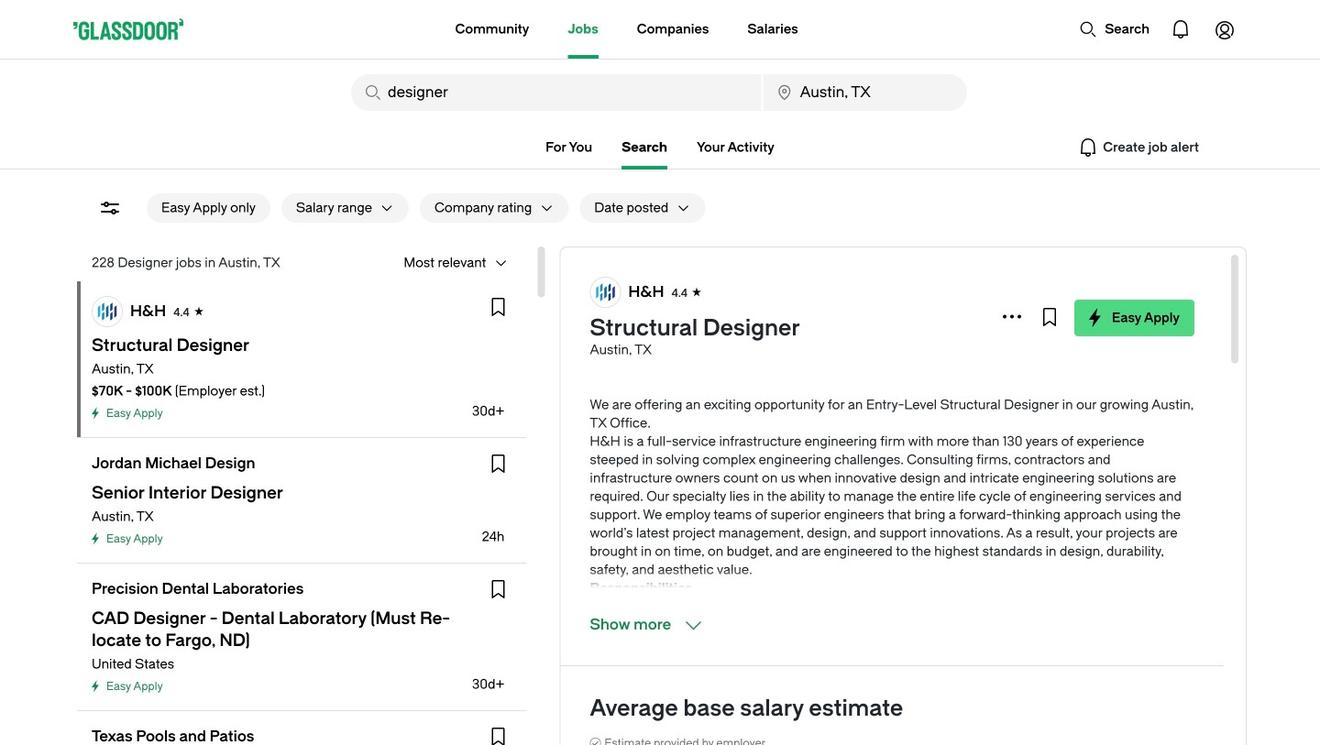 Task type: vqa. For each thing, say whether or not it's contained in the screenshot.
second field from the right
yes



Task type: describe. For each thing, give the bounding box(es) containing it.
none field search location
[[763, 74, 967, 111]]

Search location field
[[763, 74, 967, 111]]

h&h logo image inside jobs list element
[[93, 297, 122, 326]]



Task type: locate. For each thing, give the bounding box(es) containing it.
0 horizontal spatial h&h logo image
[[93, 297, 122, 326]]

open filter menu image
[[99, 197, 121, 219]]

None field
[[351, 74, 761, 111], [763, 74, 967, 111]]

1 horizontal spatial h&h logo image
[[591, 278, 620, 307]]

h&h logo image
[[591, 278, 620, 307], [93, 297, 122, 326]]

2 none field from the left
[[763, 74, 967, 111]]

none field search keyword
[[351, 74, 761, 111]]

lottie animation container image
[[1159, 7, 1203, 51], [1203, 7, 1247, 51], [1079, 20, 1097, 39]]

1 none field from the left
[[351, 74, 761, 111]]

1 horizontal spatial none field
[[763, 74, 967, 111]]

lottie animation container image
[[382, 0, 456, 57], [382, 0, 456, 57], [1159, 7, 1203, 51], [1203, 7, 1247, 51], [1079, 20, 1097, 39]]

0 horizontal spatial none field
[[351, 74, 761, 111]]

jobs list element
[[77, 281, 527, 745]]

Search keyword field
[[351, 74, 761, 111]]



